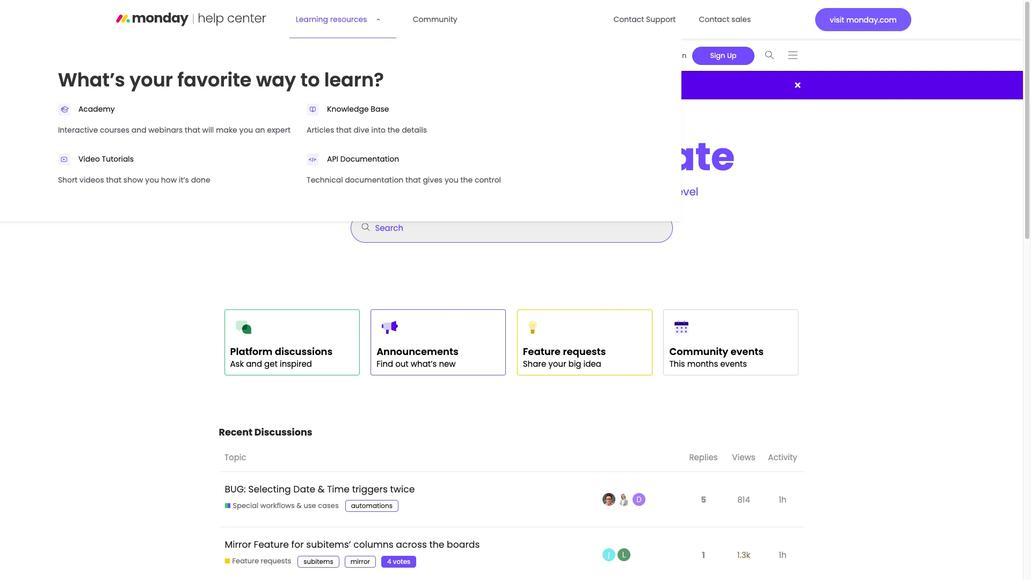 Task type: locate. For each thing, give the bounding box(es) containing it.
1h link right 814
[[776, 486, 789, 513]]

the right into
[[388, 125, 400, 135]]

contact left sales
[[699, 14, 730, 24]]

requests for feature requests
[[261, 556, 291, 566]]

monday.com logo image
[[116, 9, 266, 30]]

javier party - original poster image
[[602, 493, 615, 506]]

0 vertical spatial 1h
[[779, 494, 787, 505]]

community right our
[[370, 184, 432, 199]]

sign
[[710, 50, 725, 60]]

1 horizontal spatial your
[[548, 358, 566, 370]]

share
[[523, 358, 546, 370]]

marty fishdog - most recent poster image
[[632, 493, 645, 506]]

2 horizontal spatial and
[[435, 184, 456, 199]]

0 horizontal spatial and
[[131, 125, 146, 135]]

1 contact from the left
[[614, 14, 644, 24]]

into
[[371, 125, 386, 135]]

short
[[58, 175, 78, 185]]

0 vertical spatial monday.com
[[846, 14, 897, 25]]

& up take
[[466, 129, 496, 184]]

navigation
[[657, 43, 804, 66]]

1 vertical spatial your
[[548, 358, 566, 370]]

0 horizontal spatial your
[[485, 184, 509, 199]]

replies
[[689, 452, 718, 463]]

it's
[[179, 175, 189, 185]]

discussions
[[275, 345, 333, 358]]

announcements find out what's new
[[377, 345, 459, 370]]

articles that dive into the details
[[307, 125, 427, 135]]

that
[[185, 125, 200, 135], [336, 125, 352, 135], [106, 175, 121, 185], [406, 175, 421, 185]]

menu image
[[788, 51, 797, 59]]

courses
[[100, 125, 129, 135]]

the right across
[[429, 538, 444, 551]]

0 vertical spatial &
[[466, 129, 496, 184]]

0 vertical spatial requests
[[563, 345, 606, 358]]

0 horizontal spatial you
[[145, 175, 159, 185]]

0 vertical spatial 1h link
[[776, 486, 789, 513]]

1h link
[[776, 486, 789, 513], [776, 541, 789, 569]]

show
[[123, 175, 143, 185]]

0 vertical spatial community
[[410, 80, 457, 91]]

2 horizontal spatial you
[[445, 175, 458, 185]]

the left control
[[460, 175, 473, 185]]

up
[[727, 50, 737, 60]]

1 horizontal spatial monday.com
[[846, 14, 897, 25]]

details
[[402, 125, 427, 135]]

lori straus - most recent poster image
[[617, 549, 630, 561]]

and inside "platform discussions ask and get inspired"
[[246, 358, 262, 370]]

1 vertical spatial requests
[[261, 556, 291, 566]]

find
[[377, 358, 393, 370]]

selecting
[[248, 483, 291, 496]]

mirror feature for subitems' columns across the boards link
[[225, 530, 480, 559]]

community
[[410, 80, 457, 91], [370, 184, 432, 199]]

connect
[[288, 129, 457, 184]]

documentation
[[340, 154, 399, 164]]

your left big
[[548, 358, 566, 370]]

1 vertical spatial &
[[318, 483, 325, 496]]

and down platform
[[246, 358, 262, 370]]

time
[[327, 483, 350, 496]]

navigation containing log in
[[657, 43, 804, 66]]

1h right 814
[[779, 494, 787, 505]]

votes
[[393, 557, 411, 566]]

open advanced search image
[[356, 218, 376, 237]]

your inside feature requests share your big idea
[[548, 358, 566, 370]]

community for community events this months events
[[669, 345, 728, 358]]

1 vertical spatial events
[[720, 358, 747, 370]]

search image
[[765, 51, 774, 59]]

community right nyc
[[410, 80, 457, 91]]

1 1h link from the top
[[776, 486, 789, 513]]

1 horizontal spatial and
[[246, 358, 262, 370]]

automations link
[[345, 500, 398, 512]]

community inside community events this months events
[[669, 345, 728, 358]]

requests left subitems
[[261, 556, 291, 566]]

monday.com inside connect & collaborate join our community and take your monday.com skills to the next level
[[512, 184, 584, 199]]

contact inside 'link'
[[699, 14, 730, 24]]

topic
[[224, 452, 246, 463]]

and
[[131, 125, 146, 135], [435, 184, 456, 199], [246, 358, 262, 370]]

1 horizontal spatial you
[[239, 125, 253, 135]]

jack ang - original poster image
[[602, 549, 615, 561]]

monday.com
[[846, 14, 897, 25], [512, 184, 584, 199]]

you left the how
[[145, 175, 159, 185]]

2 vertical spatial and
[[246, 358, 262, 370]]

1 horizontal spatial requests
[[563, 345, 606, 358]]

0 horizontal spatial monday.com
[[512, 184, 584, 199]]

menu item icon image for api documentation
[[307, 153, 319, 165]]

activity
[[768, 452, 797, 463]]

level
[[674, 184, 699, 199]]

and right courses
[[131, 125, 146, 135]]

1 vertical spatial community
[[669, 345, 728, 358]]

requests for feature requests share your big idea
[[563, 345, 606, 358]]

that left will
[[185, 125, 200, 135]]

1 vertical spatial monday.com
[[512, 184, 584, 199]]

menu item icon image for video tutorials
[[58, 153, 70, 165]]

that left gives
[[406, 175, 421, 185]]

you
[[239, 125, 253, 135], [145, 175, 159, 185], [445, 175, 458, 185]]

1 button
[[699, 543, 708, 567]]

requests up idea
[[563, 345, 606, 358]]

menu item icon image up articles
[[307, 103, 319, 115]]

you left an
[[239, 125, 253, 135]]

1 1h from the top
[[779, 494, 787, 505]]

feature up feature requests
[[254, 538, 289, 551]]

you right gives
[[445, 175, 458, 185]]

1h link right 1.3k
[[776, 541, 789, 569]]

1 vertical spatial community
[[370, 184, 432, 199]]

1 vertical spatial 1h link
[[776, 541, 789, 569]]

0 vertical spatial events
[[731, 345, 764, 358]]

visit
[[830, 14, 844, 25]]

menu item icon image up interactive
[[58, 103, 70, 115]]

0 vertical spatial feature
[[523, 345, 561, 358]]

1h
[[779, 494, 787, 505], [779, 549, 787, 561]]

requests
[[563, 345, 606, 358], [261, 556, 291, 566]]

workflows
[[260, 501, 295, 511]]

visit monday.com link
[[815, 8, 911, 31]]

menu item icon image
[[58, 103, 70, 115], [307, 103, 319, 115], [58, 153, 70, 165], [307, 153, 319, 165]]

tags list
[[298, 556, 422, 567]]

feature up share
[[523, 345, 561, 358]]

1 horizontal spatial community
[[669, 345, 728, 358]]

0 vertical spatial community
[[413, 14, 457, 24]]

special workflows & use cases
[[233, 501, 339, 511]]

feature inside feature requests share your big idea
[[523, 345, 561, 358]]

the inside connect & collaborate join our community and take your monday.com skills to the next level
[[628, 184, 646, 199]]

0 horizontal spatial contact
[[614, 14, 644, 24]]

0 vertical spatial your
[[485, 184, 509, 199]]

1 vertical spatial and
[[435, 184, 456, 199]]

new
[[439, 358, 456, 370]]

join
[[325, 184, 347, 199]]

the right to
[[628, 184, 646, 199]]

2 horizontal spatial &
[[466, 129, 496, 184]]

& left use
[[297, 501, 302, 511]]

subitems link
[[298, 556, 339, 567]]

feature down mirror at the bottom left of page
[[232, 556, 259, 566]]

feature requests link
[[225, 556, 291, 566]]

mirror
[[225, 538, 251, 551]]

menu item icon image up short
[[58, 153, 70, 165]]

visit monday.com
[[830, 14, 897, 25]]

knowledge
[[327, 104, 369, 114]]

1h right 1.3k
[[779, 549, 787, 561]]

feature
[[523, 345, 561, 358], [254, 538, 289, 551], [232, 556, 259, 566]]

2 1h link from the top
[[776, 541, 789, 569]]

done
[[191, 175, 210, 185]]

the
[[388, 125, 400, 135], [460, 175, 473, 185], [628, 184, 646, 199], [429, 538, 444, 551]]

mirror
[[351, 557, 370, 566]]

0 horizontal spatial requests
[[261, 556, 291, 566]]

upcoming nyc community meetup (december 5th)
[[348, 80, 558, 91]]

0 horizontal spatial community
[[413, 14, 457, 24]]

1 vertical spatial 1h
[[779, 549, 787, 561]]

2 vertical spatial &
[[297, 501, 302, 511]]

how
[[161, 175, 177, 185]]

videos
[[80, 175, 104, 185]]

2 vertical spatial feature
[[232, 556, 259, 566]]

feature for feature requests share your big idea
[[523, 345, 561, 358]]

contact left support
[[614, 14, 644, 24]]

mirror feature for subitems' columns across the boards
[[225, 538, 480, 551]]

you for short videos that show you how it's done
[[145, 175, 159, 185]]

feature for feature requests
[[232, 556, 259, 566]]

inspired
[[280, 358, 312, 370]]

bianca taylor - frequent poster image
[[617, 493, 630, 506]]

1 horizontal spatial contact
[[699, 14, 730, 24]]

2 contact from the left
[[699, 14, 730, 24]]

and inside connect & collaborate join our community and take your monday.com skills to the next level
[[435, 184, 456, 199]]

menu item icon image left api
[[307, 153, 319, 165]]

community
[[413, 14, 457, 24], [669, 345, 728, 358]]

automations
[[351, 501, 393, 510]]

that left show
[[106, 175, 121, 185]]

next
[[648, 184, 671, 199]]

and left take
[[435, 184, 456, 199]]

your right take
[[485, 184, 509, 199]]

contact sales link
[[693, 8, 757, 30]]

learning
[[296, 14, 328, 24]]

meetup
[[459, 80, 491, 91]]

2 1h from the top
[[779, 549, 787, 561]]

monday.com right visit
[[846, 14, 897, 25]]

boards
[[447, 538, 480, 551]]

contact
[[614, 14, 644, 24], [699, 14, 730, 24]]

upcoming
[[348, 80, 389, 91]]

take
[[459, 184, 482, 199]]

monday.com left "skills"
[[512, 184, 584, 199]]

& right date
[[318, 483, 325, 496]]

requests inside feature requests share your big idea
[[563, 345, 606, 358]]

webinars
[[148, 125, 183, 135]]



Task type: vqa. For each thing, say whether or not it's contained in the screenshot.
items
no



Task type: describe. For each thing, give the bounding box(es) containing it.
community link
[[406, 8, 464, 30]]

menu item icon image for academy
[[58, 103, 70, 115]]

control
[[475, 175, 501, 185]]

views
[[732, 452, 755, 463]]

knowledge base
[[327, 104, 389, 114]]

(december
[[493, 80, 539, 91]]

contact support
[[614, 14, 676, 24]]

our
[[349, 184, 367, 199]]

5 button
[[698, 488, 709, 512]]

big
[[568, 358, 581, 370]]

bug: selecting date & time triggers twice
[[225, 483, 415, 496]]

triggers
[[352, 483, 388, 496]]

posters element
[[600, 443, 683, 472]]

cases
[[318, 501, 339, 511]]

you for technical documentation that gives you the control
[[445, 175, 458, 185]]

1 vertical spatial feature
[[254, 538, 289, 551]]

video
[[78, 154, 100, 164]]

discussions
[[254, 426, 312, 439]]

community events this months events
[[669, 345, 764, 370]]

twice
[[390, 483, 415, 496]]

community inside connect & collaborate join our community and take your monday.com skills to the next level
[[370, 184, 432, 199]]

dive
[[354, 125, 369, 135]]

community for community
[[413, 14, 457, 24]]

the inside mirror feature for subitems' columns across the boards link
[[429, 538, 444, 551]]

gives
[[423, 175, 443, 185]]

5
[[701, 494, 706, 505]]

814
[[737, 494, 750, 505]]

across
[[396, 538, 427, 551]]

Search text field
[[351, 214, 672, 242]]

1h for mirror feature for subitems' columns across the boards
[[779, 549, 787, 561]]

contact sales
[[699, 14, 751, 24]]

1.3k
[[737, 549, 750, 561]]

platform discussions ask and get inspired
[[230, 345, 333, 370]]

in
[[680, 50, 687, 60]]

this
[[669, 358, 685, 370]]

mirror link
[[345, 556, 376, 567]]

technical
[[307, 175, 343, 185]]

api
[[327, 154, 338, 164]]

feature requests
[[232, 556, 291, 566]]

special workflows & use cases link
[[225, 501, 339, 511]]

bug:
[[225, 483, 246, 496]]

log in
[[666, 50, 687, 60]]

what's
[[411, 358, 437, 370]]

use
[[304, 501, 316, 511]]

interactive
[[58, 125, 98, 135]]

1h for bug: selecting date & time triggers twice
[[779, 494, 787, 505]]

skills
[[587, 184, 612, 199]]

interactive courses and webinars that will make you an expert
[[58, 125, 291, 135]]

sales
[[732, 14, 751, 24]]

contact for contact sales
[[699, 14, 730, 24]]

feature requests share your big idea
[[523, 345, 606, 370]]

that left dive
[[336, 125, 352, 135]]

technical documentation that gives you the control
[[307, 175, 501, 185]]

4
[[387, 557, 391, 566]]

platform
[[230, 345, 273, 358]]

an
[[255, 125, 265, 135]]

short videos that show you how it's done
[[58, 175, 210, 185]]

to
[[615, 184, 625, 199]]

& inside connect & collaborate join our community and take your monday.com skills to the next level
[[466, 129, 496, 184]]

columns
[[354, 538, 394, 551]]

0 vertical spatial and
[[131, 125, 146, 135]]

subitems'
[[306, 538, 351, 551]]

menu item icon image for knowledge base
[[307, 103, 319, 115]]

5th)
[[541, 80, 558, 91]]

recent
[[219, 426, 253, 439]]

articles
[[307, 125, 334, 135]]

academy
[[78, 104, 115, 114]]

learning resources link
[[289, 8, 396, 30]]

contact for contact support
[[614, 14, 644, 24]]

4 votes link
[[381, 556, 416, 567]]

get
[[264, 358, 278, 370]]

1 horizontal spatial &
[[318, 483, 325, 496]]

will
[[202, 125, 214, 135]]

recent discussions
[[219, 426, 312, 439]]

base
[[371, 104, 389, 114]]

out
[[395, 358, 409, 370]]

idea
[[584, 358, 601, 370]]

months
[[687, 358, 718, 370]]

documentation
[[345, 175, 404, 185]]

api documentation
[[327, 154, 399, 164]]

date
[[293, 483, 315, 496]]

1h link for bug: selecting date & time triggers twice
[[776, 486, 789, 513]]

nyc
[[392, 80, 408, 91]]

1h link for mirror feature for subitems' columns across the boards
[[776, 541, 789, 569]]

sign up button
[[693, 46, 754, 65]]

times image
[[794, 81, 802, 89]]

announcements
[[377, 345, 459, 358]]

ask
[[230, 358, 244, 370]]

your inside connect & collaborate join our community and take your monday.com skills to the next level
[[485, 184, 509, 199]]

0 horizontal spatial &
[[297, 501, 302, 511]]

expert
[[267, 125, 291, 135]]

bug: selecting date & time triggers twice link
[[225, 475, 415, 504]]

contact support link
[[607, 8, 682, 30]]



